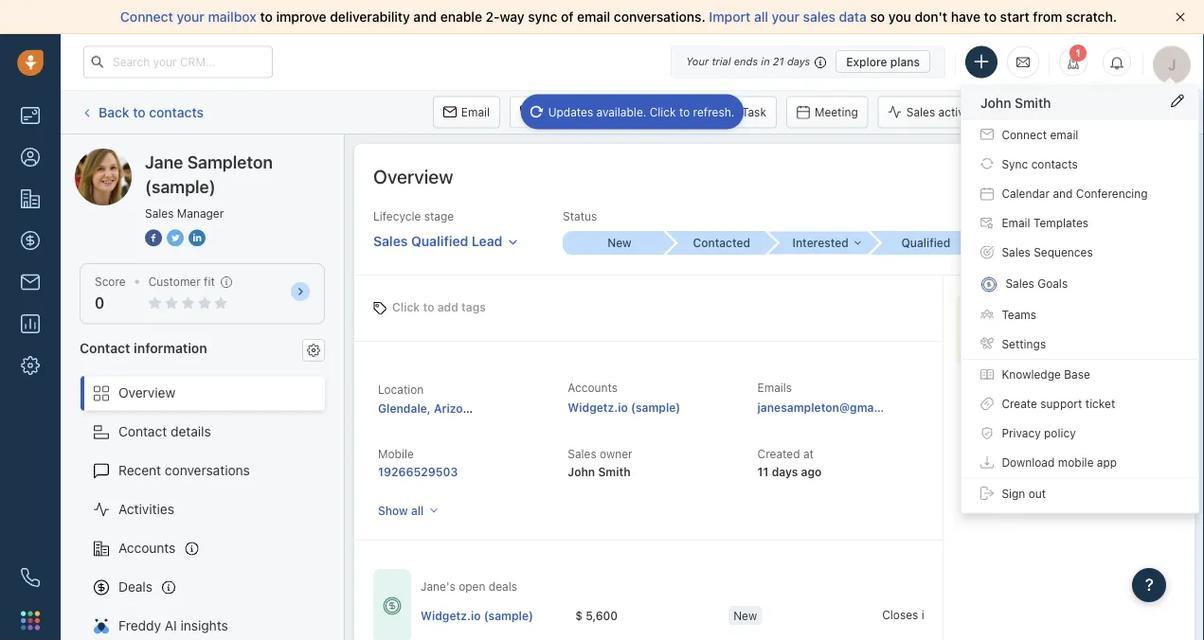 Task type: locate. For each thing, give the bounding box(es) containing it.
1 horizontal spatial contacts
[[1032, 157, 1078, 171]]

1 horizontal spatial qualified
[[902, 237, 951, 250]]

0 horizontal spatial new
[[608, 237, 632, 250]]

task button
[[714, 96, 777, 128]]

and left the enable
[[414, 9, 437, 25]]

days
[[787, 55, 810, 68], [772, 465, 798, 479]]

0 horizontal spatial qualified
[[411, 233, 468, 249]]

1 vertical spatial all
[[411, 504, 424, 518]]

knowledge base
[[1002, 368, 1091, 381]]

1 horizontal spatial connect
[[1002, 128, 1047, 141]]

0 vertical spatial all
[[754, 9, 768, 25]]

svg image inside the download mobile app link
[[981, 456, 994, 470]]

sync
[[1002, 157, 1028, 171]]

days right the 21
[[787, 55, 810, 68]]

svg image left the sync
[[981, 157, 994, 171]]

smith inside menu
[[1015, 95, 1051, 110]]

john smith menu
[[961, 86, 1200, 514]]

svg image
[[981, 276, 998, 293], [981, 427, 994, 440], [981, 456, 994, 470], [981, 487, 994, 500]]

all right show
[[411, 504, 424, 518]]

details
[[171, 424, 211, 440]]

1 horizontal spatial overview
[[373, 165, 453, 187]]

5 svg image from the top
[[981, 246, 994, 259]]

svg image inside 'sync contacts' link
[[981, 157, 994, 171]]

email inside john smith menu
[[1050, 128, 1079, 141]]

1 vertical spatial email
[[1050, 128, 1079, 141]]

Search your CRM... text field
[[83, 46, 273, 78]]

7 svg image from the top
[[981, 337, 994, 351]]

0 horizontal spatial connect
[[120, 9, 173, 25]]

to right the mailbox
[[260, 9, 273, 25]]

svg image inside sales sequences link
[[981, 246, 994, 259]]

0 vertical spatial in
[[761, 55, 770, 68]]

0 horizontal spatial email
[[577, 9, 611, 25]]

arizona,
[[434, 402, 480, 415]]

0 horizontal spatial widgetz.io (sample) link
[[421, 607, 534, 623]]

sign out link
[[962, 479, 1199, 508]]

svg image left knowledge
[[981, 368, 994, 381]]

your left sales
[[772, 9, 800, 25]]

mng settings image
[[307, 344, 320, 357]]

overview up contact details
[[118, 385, 176, 401]]

widgetz.io (sample) link
[[568, 401, 681, 414], [421, 607, 534, 623]]

svg image for download mobile app
[[981, 456, 994, 470]]

1 horizontal spatial john
[[981, 95, 1012, 110]]

1 horizontal spatial new
[[734, 609, 757, 622]]

9 svg image from the top
[[981, 397, 994, 411]]

svg image for privacy policy
[[981, 427, 994, 440]]

svg image for sales sequences
[[981, 246, 994, 259]]

1 horizontal spatial email
[[1002, 216, 1031, 230]]

0 horizontal spatial accounts
[[118, 541, 176, 556]]

0 horizontal spatial email
[[461, 106, 490, 119]]

contacted link
[[665, 231, 767, 255]]

8 svg image from the top
[[981, 368, 994, 381]]

0 horizontal spatial overview
[[118, 385, 176, 401]]

svg image inside privacy policy link
[[981, 427, 994, 440]]

1 vertical spatial widgetz.io
[[421, 609, 481, 622]]

new link
[[563, 231, 665, 255]]

email inside button
[[461, 106, 490, 119]]

all
[[754, 9, 768, 25], [411, 504, 424, 518]]

svg image for sign out
[[981, 487, 994, 500]]

svg image left sales goals
[[981, 276, 998, 293]]

1 vertical spatial and
[[1053, 187, 1073, 200]]

svg image
[[981, 128, 994, 141], [981, 157, 994, 171], [981, 187, 994, 200], [981, 216, 994, 230], [981, 246, 994, 259], [981, 308, 994, 321], [981, 337, 994, 351], [981, 368, 994, 381], [981, 397, 994, 411]]

phone image
[[21, 569, 40, 588]]

mobile 19266529503
[[378, 448, 458, 479]]

calendar and conferencing
[[1002, 187, 1148, 200]]

sales activities button
[[878, 96, 1025, 128], [878, 96, 1015, 128]]

0 horizontal spatial smith
[[598, 465, 631, 479]]

container_wx8msf4aqz5i3rn1 image
[[383, 597, 402, 616]]

0 horizontal spatial contacts
[[149, 104, 204, 120]]

janesampleton@gmail.com link
[[758, 398, 908, 417]]

(sample) up sales manager
[[145, 176, 216, 197]]

your left the mailbox
[[177, 9, 205, 25]]

smith left add
[[1015, 95, 1051, 110]]

interested button
[[767, 232, 869, 255]]

0 horizontal spatial widgetz.io
[[421, 609, 481, 622]]

1 vertical spatial smith
[[598, 465, 631, 479]]

meeting button
[[786, 96, 869, 128]]

contacts down search your crm... text box
[[149, 104, 204, 120]]

location glendale, arizona, usa
[[378, 383, 507, 415]]

overview up the lifecycle stage on the left of the page
[[373, 165, 453, 187]]

sales for sales activities
[[907, 106, 935, 119]]

ai
[[165, 618, 177, 634]]

email button
[[433, 96, 500, 128]]

connect up search your crm... text box
[[120, 9, 173, 25]]

explore plans link
[[836, 50, 931, 73]]

call link
[[510, 96, 568, 128]]

information
[[134, 340, 207, 356]]

6 svg image from the top
[[981, 308, 994, 321]]

freddy
[[118, 618, 161, 634]]

(sample) up owner
[[631, 401, 681, 414]]

4 svg image from the top
[[981, 487, 994, 500]]

svg image inside knowledge base link
[[981, 368, 994, 381]]

score 0
[[95, 275, 126, 312]]

sales for sales goals
[[1006, 277, 1035, 291]]

connect up the sync
[[1002, 128, 1047, 141]]

click right available.
[[650, 105, 676, 118]]

1 horizontal spatial accounts
[[568, 381, 618, 395]]

don't
[[915, 9, 948, 25]]

sync
[[528, 9, 557, 25]]

sign
[[1002, 487, 1026, 500]]

conferencing
[[1076, 187, 1148, 200]]

svg image for email templates
[[981, 216, 994, 230]]

sync contacts
[[1002, 157, 1078, 171]]

sign out
[[1002, 487, 1046, 500]]

updates available. click to refresh. link
[[521, 94, 744, 129]]

svg image for calendar and conferencing
[[981, 187, 994, 200]]

3 svg image from the top
[[981, 456, 994, 470]]

you
[[889, 9, 911, 25]]

glendale, arizona, usa link
[[378, 402, 507, 415]]

from
[[1033, 9, 1063, 25]]

knowledge
[[1002, 368, 1061, 381]]

jane down back
[[113, 148, 142, 164]]

1 horizontal spatial smith
[[1015, 95, 1051, 110]]

john inside john smith menu
[[981, 95, 1012, 110]]

1 vertical spatial click
[[392, 301, 420, 314]]

activities
[[118, 502, 174, 517]]

sales inside sales owner john smith
[[568, 448, 597, 461]]

1 horizontal spatial jane
[[145, 152, 183, 172]]

contact up the recent
[[118, 424, 167, 440]]

trial
[[712, 55, 731, 68]]

11
[[758, 465, 769, 479]]

knowledge base link
[[962, 360, 1199, 389]]

to right back
[[133, 104, 146, 120]]

accounts down the activities
[[118, 541, 176, 556]]

0 horizontal spatial and
[[414, 9, 437, 25]]

0 vertical spatial days
[[787, 55, 810, 68]]

to left refresh.
[[679, 105, 690, 118]]

click
[[650, 105, 676, 118], [392, 301, 420, 314]]

1 vertical spatial in
[[922, 608, 931, 621]]

accounts up owner
[[568, 381, 618, 395]]

john down the accounts widgetz.io (sample)
[[568, 465, 595, 479]]

linkedin circled image
[[189, 227, 206, 248]]

2 svg image from the top
[[981, 157, 994, 171]]

activities
[[939, 106, 987, 119]]

email right the of
[[577, 9, 611, 25]]

1 horizontal spatial widgetz.io (sample) link
[[568, 401, 681, 414]]

call
[[538, 106, 558, 119]]

show all
[[378, 504, 424, 518]]

privacy
[[1002, 427, 1041, 440]]

email left call button
[[461, 106, 490, 119]]

svg image up negotiation / lost button
[[981, 216, 994, 230]]

show
[[378, 504, 408, 518]]

widgetz.io (sample) link up owner
[[568, 401, 681, 414]]

0 vertical spatial widgetz.io
[[568, 401, 628, 414]]

1 vertical spatial contacts
[[1032, 157, 1078, 171]]

email inside john smith menu
[[1002, 216, 1031, 230]]

contacts
[[149, 104, 204, 120], [1032, 157, 1078, 171]]

contact for contact information
[[80, 340, 130, 356]]

create
[[1002, 397, 1038, 411]]

1 svg image from the top
[[981, 276, 998, 293]]

0 vertical spatial and
[[414, 9, 437, 25]]

1 horizontal spatial widgetz.io
[[568, 401, 628, 414]]

1 vertical spatial connect
[[1002, 128, 1047, 141]]

conversations.
[[614, 9, 706, 25]]

3 svg image from the top
[[981, 187, 994, 200]]

sales goals
[[1006, 277, 1068, 291]]

john up connect email
[[981, 95, 1012, 110]]

0 vertical spatial contact
[[80, 340, 130, 356]]

explore plans
[[846, 55, 920, 68]]

svg image left calendar
[[981, 187, 994, 200]]

and
[[414, 9, 437, 25], [1053, 187, 1073, 200]]

svg image inside sign out link
[[981, 487, 994, 500]]

improve
[[276, 9, 327, 25]]

1 vertical spatial contact
[[118, 424, 167, 440]]

(sample) inside jane sampleton (sample)
[[145, 176, 216, 197]]

available.
[[597, 105, 647, 118]]

jane's
[[421, 581, 456, 594]]

recent
[[118, 463, 161, 479]]

connect email
[[1002, 128, 1079, 141]]

created at 11 days ago
[[758, 448, 822, 479]]

john inside sales owner john smith
[[568, 465, 595, 479]]

svg image left the sign
[[981, 487, 994, 500]]

1 horizontal spatial email
[[1050, 128, 1079, 141]]

1 svg image from the top
[[981, 128, 994, 141]]

download mobile app
[[1002, 456, 1117, 470]]

widgetz.io up owner
[[568, 401, 628, 414]]

status
[[563, 210, 597, 223]]

svg image inside 'calendar and conferencing' link
[[981, 187, 994, 200]]

2 svg image from the top
[[981, 427, 994, 440]]

1 horizontal spatial your
[[772, 9, 800, 25]]

twitter circled image
[[167, 227, 184, 248]]

days down the created
[[772, 465, 798, 479]]

lead
[[472, 233, 503, 249]]

app
[[1097, 456, 1117, 470]]

svg image down 'activities'
[[981, 128, 994, 141]]

smith down owner
[[598, 465, 631, 479]]

negotiation
[[995, 237, 1059, 250]]

1 horizontal spatial click
[[650, 105, 676, 118]]

in left the 21
[[761, 55, 770, 68]]

svg image left teams
[[981, 308, 994, 321]]

0 horizontal spatial all
[[411, 504, 424, 518]]

1 vertical spatial widgetz.io (sample) link
[[421, 607, 534, 623]]

0 horizontal spatial your
[[177, 9, 205, 25]]

sales for sales sequences
[[1002, 246, 1031, 259]]

contact for contact details
[[118, 424, 167, 440]]

sales inside 'link'
[[1006, 277, 1035, 291]]

sampleton down back to contacts
[[146, 148, 211, 164]]

sampleton up "manager"
[[187, 152, 273, 172]]

0 vertical spatial john
[[981, 95, 1012, 110]]

and down customize
[[1053, 187, 1073, 200]]

1 vertical spatial john
[[568, 465, 595, 479]]

0 vertical spatial overview
[[373, 165, 453, 187]]

enable
[[440, 9, 482, 25]]

insights
[[181, 618, 228, 634]]

contacts down connect email
[[1032, 157, 1078, 171]]

svg image inside email templates link
[[981, 216, 994, 230]]

0 vertical spatial email
[[577, 9, 611, 25]]

/
[[1062, 237, 1066, 250]]

usa
[[483, 402, 507, 415]]

sales owner john smith
[[568, 448, 633, 479]]

email up negotiation
[[1002, 216, 1031, 230]]

svg image for sync contacts
[[981, 157, 994, 171]]

widgetz.io (sample) link down open
[[421, 607, 534, 623]]

widgetz.io down jane's
[[421, 609, 481, 622]]

1 vertical spatial email
[[1002, 216, 1031, 230]]

1 horizontal spatial all
[[754, 9, 768, 25]]

email image
[[1017, 54, 1030, 70]]

connect for connect your mailbox to improve deliverability and enable 2-way sync of email conversations. import all your sales data so you don't have to start from scratch.
[[120, 9, 173, 25]]

svg image for settings
[[981, 337, 994, 351]]

click left add
[[392, 301, 420, 314]]

svg image inside connect email link
[[981, 128, 994, 141]]

sequences
[[1034, 246, 1093, 259]]

0 button
[[95, 294, 105, 312]]

19266529503
[[378, 465, 458, 479]]

negotiation / lost
[[995, 237, 1092, 250]]

0 vertical spatial widgetz.io (sample) link
[[568, 401, 681, 414]]

(sample) down 'deals'
[[484, 609, 534, 622]]

0 horizontal spatial john
[[568, 465, 595, 479]]

email for email
[[461, 106, 490, 119]]

goals
[[1038, 277, 1068, 291]]

and inside john smith menu
[[1053, 187, 1073, 200]]

1 horizontal spatial and
[[1053, 187, 1073, 200]]

0 vertical spatial email
[[461, 106, 490, 119]]

0 vertical spatial smith
[[1015, 95, 1051, 110]]

connect your mailbox to improve deliverability and enable 2-way sync of email conversations. import all your sales data so you don't have to start from scratch.
[[120, 9, 1117, 25]]

email down add
[[1050, 128, 1079, 141]]

jane down back to contacts
[[145, 152, 183, 172]]

contact down 0
[[80, 340, 130, 356]]

0 vertical spatial accounts
[[568, 381, 618, 395]]

explore
[[846, 55, 888, 68]]

in
[[761, 55, 770, 68], [922, 608, 931, 621]]

sales
[[907, 106, 935, 119], [145, 207, 174, 220], [373, 233, 408, 249], [1002, 246, 1031, 259], [1006, 277, 1035, 291], [568, 448, 597, 461]]

svg image left negotiation
[[981, 246, 994, 259]]

svg image left create
[[981, 397, 994, 411]]

in left "jan"
[[922, 608, 931, 621]]

contacted
[[693, 237, 750, 250]]

4 svg image from the top
[[981, 216, 994, 230]]

1 vertical spatial accounts
[[118, 541, 176, 556]]

row
[[421, 596, 1036, 635]]

1 vertical spatial new
[[734, 609, 757, 622]]

0 vertical spatial connect
[[120, 9, 173, 25]]

svg image inside create support ticket link
[[981, 397, 994, 411]]

svg image left download
[[981, 456, 994, 470]]

download
[[1002, 456, 1055, 470]]

0 vertical spatial new
[[608, 237, 632, 250]]

accounts inside the accounts widgetz.io (sample)
[[568, 381, 618, 395]]

all right import
[[754, 9, 768, 25]]

connect inside john smith menu
[[1002, 128, 1047, 141]]

svg image left settings
[[981, 337, 994, 351]]

svg image left privacy
[[981, 427, 994, 440]]

svg image inside "settings" 'link'
[[981, 337, 994, 351]]

customize overview
[[1058, 170, 1166, 183]]

add deal button
[[1025, 96, 1110, 128]]

qualified
[[411, 233, 468, 249], [902, 237, 951, 250]]

1 vertical spatial days
[[772, 465, 798, 479]]

score
[[95, 275, 126, 289]]



Task type: vqa. For each thing, say whether or not it's contained in the screenshot.
PLAN within the Widgetz.io (sample) dialog
no



Task type: describe. For each thing, give the bounding box(es) containing it.
0 horizontal spatial jane
[[113, 148, 142, 164]]

teams link
[[962, 300, 1199, 329]]

connect your mailbox link
[[120, 9, 260, 25]]

have
[[951, 9, 981, 25]]

plans
[[891, 55, 920, 68]]

refresh.
[[693, 105, 735, 118]]

overview
[[1118, 170, 1166, 183]]

jane inside jane sampleton (sample)
[[145, 152, 183, 172]]

updates available. click to refresh.
[[548, 105, 735, 118]]

accounts widgetz.io (sample)
[[568, 381, 681, 414]]

privacy policy
[[1002, 427, 1076, 440]]

freshworks switcher image
[[21, 611, 40, 630]]

21
[[773, 55, 784, 68]]

customize overview button
[[1030, 163, 1176, 190]]

sales sequences
[[1002, 246, 1093, 259]]

1 your from the left
[[177, 9, 205, 25]]

closes
[[882, 608, 919, 621]]

your trial ends in 21 days
[[686, 55, 810, 68]]

widgetz.io inside the accounts widgetz.io (sample)
[[568, 401, 628, 414]]

settings
[[1002, 337, 1046, 351]]

0
[[95, 294, 105, 312]]

deals
[[489, 581, 517, 594]]

accounts for accounts
[[118, 541, 176, 556]]

open
[[459, 581, 486, 594]]

0 horizontal spatial click
[[392, 301, 420, 314]]

sales for sales manager
[[145, 207, 174, 220]]

widgetz.io (sample) link inside row
[[421, 607, 534, 623]]

sales manager
[[145, 207, 224, 220]]

0 vertical spatial click
[[650, 105, 676, 118]]

download mobile app link
[[962, 448, 1199, 478]]

add deal
[[1053, 106, 1100, 119]]

sync contacts link
[[962, 149, 1199, 179]]

create support ticket
[[1002, 397, 1116, 411]]

qualified link
[[869, 231, 972, 255]]

stage
[[424, 210, 454, 223]]

task
[[742, 106, 767, 119]]

tags
[[462, 301, 486, 314]]

call button
[[510, 96, 568, 128]]

lifecycle stage
[[373, 210, 454, 223]]

0 horizontal spatial in
[[761, 55, 770, 68]]

customize
[[1058, 170, 1115, 183]]

lost
[[1069, 237, 1092, 250]]

1 horizontal spatial in
[[922, 608, 931, 621]]

add
[[437, 301, 459, 314]]

created
[[758, 448, 800, 461]]

close image
[[1176, 12, 1185, 22]]

ticket
[[1086, 397, 1116, 411]]

sales qualified lead link
[[373, 225, 519, 252]]

ends
[[734, 55, 758, 68]]

privacy policy link
[[962, 419, 1199, 448]]

scratch.
[[1066, 9, 1117, 25]]

back to contacts link
[[80, 97, 205, 127]]

to left start
[[984, 9, 997, 25]]

janesampleton@gmail.com
[[758, 401, 908, 414]]

owner
[[600, 448, 633, 461]]

(sample) inside the accounts widgetz.io (sample)
[[631, 401, 681, 414]]

meeting
[[815, 106, 858, 119]]

contacts inside john smith menu
[[1032, 157, 1078, 171]]

phone element
[[11, 559, 49, 597]]

1
[[1075, 48, 1081, 60]]

days inside created at 11 days ago
[[772, 465, 798, 479]]

row containing closes in jan
[[421, 596, 1036, 635]]

2 your from the left
[[772, 9, 800, 25]]

john smith
[[981, 95, 1051, 110]]

accounts for accounts widgetz.io (sample)
[[568, 381, 618, 395]]

$
[[575, 609, 583, 622]]

back
[[99, 104, 129, 120]]

closes in jan
[[882, 608, 953, 621]]

svg image for create support ticket
[[981, 397, 994, 411]]

contact details
[[118, 424, 211, 440]]

conversations
[[165, 463, 250, 479]]

calendar and conferencing link
[[962, 179, 1199, 208]]

email for email templates
[[1002, 216, 1031, 230]]

updates
[[548, 105, 593, 118]]

5,600
[[586, 609, 618, 622]]

base
[[1064, 368, 1091, 381]]

jane sampleton (sample) up sales manager
[[113, 148, 268, 164]]

1 vertical spatial overview
[[118, 385, 176, 401]]

jane sampleton (sample) up "manager"
[[145, 152, 273, 197]]

svg image for connect email
[[981, 128, 994, 141]]

jane's open deals
[[421, 581, 517, 594]]

deliverability
[[330, 9, 410, 25]]

smith inside sales owner john smith
[[598, 465, 631, 479]]

0 vertical spatial contacts
[[149, 104, 204, 120]]

(sample) up "manager"
[[215, 148, 268, 164]]

shade default image
[[1171, 94, 1185, 108]]

interested link
[[767, 232, 869, 255]]

manager
[[177, 207, 224, 220]]

connect for connect email
[[1002, 128, 1047, 141]]

facebook circled image
[[145, 227, 162, 248]]

deal
[[1078, 106, 1100, 119]]

templates
[[1034, 216, 1089, 230]]

svg image inside the sales goals 'link'
[[981, 276, 998, 293]]

location
[[378, 383, 424, 396]]

sampleton inside jane sampleton (sample)
[[187, 152, 273, 172]]

back to contacts
[[99, 104, 204, 120]]

policy
[[1044, 427, 1076, 440]]

svg image inside teams link
[[981, 308, 994, 321]]

sales for sales qualified lead
[[373, 233, 408, 249]]

so
[[870, 9, 885, 25]]

svg image for knowledge base
[[981, 368, 994, 381]]

email templates link
[[962, 208, 1199, 238]]

ago
[[801, 465, 822, 479]]

$ 5,600
[[575, 609, 618, 622]]

to left add
[[423, 301, 434, 314]]

of
[[561, 9, 574, 25]]

email templates
[[1002, 216, 1089, 230]]



